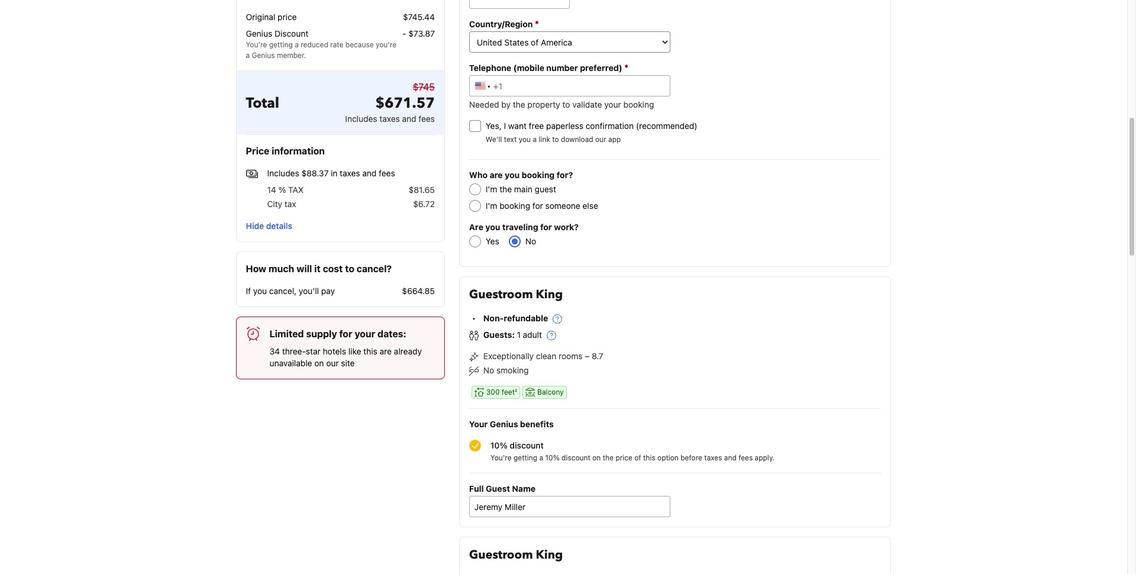 Task type: describe. For each thing, give the bounding box(es) containing it.
guest
[[535, 184, 557, 194]]

for for else
[[533, 201, 543, 211]]

your inside status
[[355, 329, 376, 339]]

$81.65
[[409, 185, 435, 195]]

by
[[502, 99, 511, 110]]

0 horizontal spatial price
[[278, 12, 297, 22]]

–
[[585, 351, 590, 361]]

number
[[547, 63, 578, 73]]

Full Guest Name text field
[[469, 496, 671, 518]]

city tax
[[267, 199, 296, 209]]

in
[[331, 168, 338, 178]]

guests:
[[484, 330, 515, 340]]

taxes inside 10% discount you're getting a 10% discount on the price of this option before taxes and fees apply.
[[705, 454, 723, 463]]

300
[[487, 388, 500, 397]]

0 horizontal spatial to
[[345, 264, 355, 274]]

guests: 1 adult
[[484, 330, 542, 340]]

getting for discount
[[514, 454, 538, 463]]

includes taxes and fees
[[345, 114, 435, 124]]

2 vertical spatial genius
[[490, 419, 518, 429]]

fees inside 10% discount you're getting a 10% discount on the price of this option before taxes and fees apply.
[[739, 454, 753, 463]]

yes
[[486, 236, 500, 246]]

no for no smoking
[[484, 365, 495, 375]]

if you cancel, you'll pay
[[246, 286, 335, 296]]

you're
[[246, 40, 267, 49]]

you up the yes
[[486, 222, 501, 232]]

adult
[[523, 330, 542, 340]]

$88.37
[[302, 168, 329, 178]]

to inside yes, i want free paperless confirmation (recommended) we'll text you a link to download our app
[[553, 135, 559, 144]]

link
[[539, 135, 551, 144]]

10% discount you're getting a 10% discount on the price of this option before taxes and fees apply.
[[491, 441, 775, 463]]

price
[[246, 146, 270, 156]]

if
[[246, 286, 251, 296]]

i
[[504, 121, 506, 131]]

guest
[[486, 484, 510, 494]]

and inside 10% discount you're getting a 10% discount on the price of this option before taxes and fees apply.
[[725, 454, 737, 463]]

like
[[349, 347, 361, 357]]

34
[[270, 347, 280, 357]]

site
[[341, 358, 355, 368]]

a inside yes, i want free paperless confirmation (recommended) we'll text you a link to download our app
[[533, 135, 537, 144]]

i'm for i'm the main guest
[[486, 184, 498, 194]]

your
[[469, 419, 488, 429]]

how
[[246, 264, 267, 274]]

this inside 10% discount you're getting a 10% discount on the price of this option before taxes and fees apply.
[[644, 454, 656, 463]]

includes $88.37 in taxes and fees
[[267, 168, 395, 178]]

rooms
[[559, 351, 583, 361]]

property
[[528, 99, 561, 110]]

traveling
[[503, 222, 539, 232]]

0 vertical spatial to
[[563, 99, 571, 110]]

telephone (mobile number preferred) *
[[469, 62, 629, 73]]

someone
[[546, 201, 581, 211]]

preferred)
[[580, 63, 623, 73]]

tax
[[288, 185, 304, 195]]

our inside yes, i want free paperless confirmation (recommended) we'll text you a link to download our app
[[596, 135, 607, 144]]

country/region
[[469, 19, 533, 29]]

you up i'm the main guest at the top left
[[505, 170, 520, 180]]

300 feet²
[[487, 388, 518, 397]]

rate
[[330, 40, 344, 49]]

cancel,
[[269, 286, 297, 296]]

1 vertical spatial and
[[363, 168, 377, 178]]

hide details button
[[241, 216, 297, 237]]

this inside 34 three-star hotels like this are already unavailable on our site
[[364, 347, 378, 357]]

i'm for i'm booking for someone else
[[486, 201, 498, 211]]

$745.44
[[403, 12, 435, 22]]

pay
[[321, 286, 335, 296]]

1 vertical spatial booking
[[522, 170, 555, 180]]

includes for includes $88.37 in taxes and fees
[[267, 168, 299, 178]]

refundable
[[504, 313, 549, 323]]

validate
[[573, 99, 602, 110]]

2 vertical spatial booking
[[500, 201, 531, 211]]

i'm the main guest
[[486, 184, 557, 194]]

0 horizontal spatial the
[[500, 184, 512, 194]]

discount
[[275, 28, 309, 38]]

Zip Code text field
[[469, 0, 570, 9]]

country/region *
[[469, 18, 539, 29]]

are you traveling for work? element
[[460, 221, 882, 248]]

app
[[609, 135, 621, 144]]

2 guestroom king from the top
[[469, 547, 563, 563]]

yes, i want free paperless confirmation (recommended) we'll text you a link to download our app
[[486, 121, 698, 144]]

name
[[512, 484, 536, 494]]

•
[[472, 313, 476, 323]]

unavailable
[[270, 358, 312, 368]]

34 three-star hotels like this are already unavailable on our site
[[270, 347, 422, 368]]

you're
[[491, 454, 512, 463]]

who
[[469, 170, 488, 180]]

our inside 34 three-star hotels like this are already unavailable on our site
[[326, 358, 339, 368]]

confirmation
[[586, 121, 634, 131]]

option
[[658, 454, 679, 463]]

1 king from the top
[[536, 287, 563, 303]]

non-
[[484, 313, 504, 323]]

you're
[[376, 40, 397, 49]]

hide details
[[246, 221, 292, 231]]

city
[[267, 199, 282, 209]]

cancel?
[[357, 264, 392, 274]]

dates:
[[378, 329, 407, 339]]

1 horizontal spatial fees
[[419, 114, 435, 124]]

download
[[561, 135, 594, 144]]

$745 $671.57
[[376, 82, 435, 113]]

main
[[514, 184, 533, 194]]

a up member.
[[295, 40, 299, 49]]

a inside 10% discount you're getting a 10% discount on the price of this option before taxes and fees apply.
[[540, 454, 544, 463]]

1 vertical spatial genius
[[252, 51, 275, 60]]

who are you booking for?
[[469, 170, 573, 180]]

1
[[517, 330, 521, 340]]

0 horizontal spatial *
[[535, 18, 539, 29]]

of
[[635, 454, 642, 463]]

exceptionally
[[484, 351, 534, 361]]

tax
[[285, 199, 296, 209]]

price information
[[246, 146, 325, 156]]

genius discount you're getting a reduced rate because you're a genius member. - $73.87
[[246, 28, 435, 60]]

star
[[306, 347, 321, 357]]



Task type: locate. For each thing, give the bounding box(es) containing it.
0 vertical spatial this
[[364, 347, 378, 357]]

1 guestroom king from the top
[[469, 287, 563, 303]]

1 horizontal spatial getting
[[514, 454, 538, 463]]

14 % tax
[[267, 185, 304, 195]]

who are you booking for? element
[[469, 169, 882, 212]]

a left link
[[533, 135, 537, 144]]

paperless
[[547, 121, 584, 131]]

reduced
[[301, 40, 328, 49]]

%
[[279, 185, 286, 195]]

feet²
[[502, 388, 518, 397]]

full
[[469, 484, 484, 494]]

$6.72
[[413, 199, 435, 209]]

2 horizontal spatial the
[[603, 454, 614, 463]]

0 vertical spatial on
[[315, 358, 324, 368]]

your genius benefits
[[469, 419, 554, 429]]

1 vertical spatial 10%
[[546, 454, 560, 463]]

1 vertical spatial fees
[[379, 168, 395, 178]]

1 vertical spatial our
[[326, 358, 339, 368]]

a down benefits
[[540, 454, 544, 463]]

1 vertical spatial are
[[380, 347, 392, 357]]

on inside 34 three-star hotels like this are already unavailable on our site
[[315, 358, 324, 368]]

our down hotels
[[326, 358, 339, 368]]

how much will it cost to cancel?
[[246, 264, 392, 274]]

are inside 34 three-star hotels like this are already unavailable on our site
[[380, 347, 392, 357]]

1 vertical spatial for
[[541, 222, 552, 232]]

includes for includes taxes and fees
[[345, 114, 378, 124]]

0 vertical spatial the
[[513, 99, 526, 110]]

no for no
[[526, 236, 537, 246]]

booking up (recommended)
[[624, 99, 655, 110]]

already
[[394, 347, 422, 357]]

work?
[[554, 222, 579, 232]]

0 vertical spatial *
[[535, 18, 539, 29]]

your up confirmation
[[605, 99, 622, 110]]

and
[[402, 114, 417, 124], [363, 168, 377, 178], [725, 454, 737, 463]]

0 horizontal spatial on
[[315, 358, 324, 368]]

for
[[533, 201, 543, 211], [541, 222, 552, 232], [339, 329, 353, 339]]

-
[[403, 28, 406, 38]]

your up the like
[[355, 329, 376, 339]]

1 vertical spatial your
[[355, 329, 376, 339]]

taxes
[[380, 114, 400, 124], [340, 168, 360, 178], [705, 454, 723, 463]]

0 horizontal spatial and
[[363, 168, 377, 178]]

0 vertical spatial price
[[278, 12, 297, 22]]

0 horizontal spatial our
[[326, 358, 339, 368]]

it
[[315, 264, 321, 274]]

0 horizontal spatial taxes
[[340, 168, 360, 178]]

2 horizontal spatial taxes
[[705, 454, 723, 463]]

hide
[[246, 221, 264, 231]]

2 horizontal spatial fees
[[739, 454, 753, 463]]

free
[[529, 121, 544, 131]]

no up the 300
[[484, 365, 495, 375]]

1 vertical spatial to
[[553, 135, 559, 144]]

fees right in
[[379, 168, 395, 178]]

taxes right before
[[705, 454, 723, 463]]

1 horizontal spatial the
[[513, 99, 526, 110]]

limited
[[270, 329, 304, 339]]

you inside yes, i want free paperless confirmation (recommended) we'll text you a link to download our app
[[519, 135, 531, 144]]

1 horizontal spatial our
[[596, 135, 607, 144]]

yes,
[[486, 121, 502, 131]]

our left the app
[[596, 135, 607, 144]]

includes down $671.57
[[345, 114, 378, 124]]

hotels
[[323, 347, 346, 357]]

1 vertical spatial this
[[644, 454, 656, 463]]

genius up you're
[[246, 28, 272, 38]]

0 horizontal spatial this
[[364, 347, 378, 357]]

2 guestroom from the top
[[469, 547, 533, 563]]

2 vertical spatial taxes
[[705, 454, 723, 463]]

0 vertical spatial booking
[[624, 99, 655, 110]]

1 horizontal spatial includes
[[345, 114, 378, 124]]

1 vertical spatial getting
[[514, 454, 538, 463]]

price up discount on the top left
[[278, 12, 297, 22]]

limited supply  for your dates:
[[270, 329, 407, 339]]

guestroom
[[469, 287, 533, 303], [469, 547, 533, 563]]

1 vertical spatial i'm
[[486, 201, 498, 211]]

0 vertical spatial includes
[[345, 114, 378, 124]]

* down zip code "text field"
[[535, 18, 539, 29]]

taxes down $671.57
[[380, 114, 400, 124]]

$745
[[413, 82, 435, 92]]

taxes right in
[[340, 168, 360, 178]]

* right preferred)
[[625, 62, 629, 73]]

limited supply  for your dates: status
[[236, 317, 445, 380]]

0 vertical spatial getting
[[269, 40, 293, 49]]

1 vertical spatial guestroom king
[[469, 547, 563, 563]]

1 horizontal spatial *
[[625, 62, 629, 73]]

and left "apply."
[[725, 454, 737, 463]]

king up refundable
[[536, 287, 563, 303]]

1 horizontal spatial 10%
[[546, 454, 560, 463]]

to down +1 text box
[[563, 99, 571, 110]]

for for dates:
[[339, 329, 353, 339]]

0 vertical spatial guestroom king
[[469, 287, 563, 303]]

to right link
[[553, 135, 559, 144]]

we'll
[[486, 135, 502, 144]]

needed by the property to validate your booking
[[469, 99, 655, 110]]

1 guestroom from the top
[[469, 287, 533, 303]]

booking
[[624, 99, 655, 110], [522, 170, 555, 180], [500, 201, 531, 211]]

information
[[272, 146, 325, 156]]

for inside status
[[339, 329, 353, 339]]

1 horizontal spatial discount
[[562, 454, 591, 463]]

guestroom king
[[469, 287, 563, 303], [469, 547, 563, 563]]

non-refundable
[[484, 313, 549, 323]]

0 vertical spatial your
[[605, 99, 622, 110]]

10% down benefits
[[546, 454, 560, 463]]

fees down $671.57
[[419, 114, 435, 124]]

1 horizontal spatial and
[[402, 114, 417, 124]]

much
[[269, 264, 294, 274]]

0 vertical spatial king
[[536, 287, 563, 303]]

getting right you're
[[514, 454, 538, 463]]

2 vertical spatial the
[[603, 454, 614, 463]]

0 vertical spatial our
[[596, 135, 607, 144]]

are you traveling for work?
[[469, 222, 579, 232]]

discount down benefits
[[510, 441, 544, 451]]

i'm
[[486, 184, 498, 194], [486, 201, 498, 211]]

1 vertical spatial taxes
[[340, 168, 360, 178]]

1 vertical spatial king
[[536, 547, 563, 563]]

no inside are you traveling for work? element
[[526, 236, 537, 246]]

14
[[267, 185, 276, 195]]

1 horizontal spatial your
[[605, 99, 622, 110]]

price inside 10% discount you're getting a 10% discount on the price of this option before taxes and fees apply.
[[616, 454, 633, 463]]

2 king from the top
[[536, 547, 563, 563]]

0 horizontal spatial includes
[[267, 168, 299, 178]]

0 vertical spatial fees
[[419, 114, 435, 124]]

for up the like
[[339, 329, 353, 339]]

0 vertical spatial 10%
[[491, 441, 508, 451]]

on
[[315, 358, 324, 368], [593, 454, 601, 463]]

2 horizontal spatial to
[[563, 99, 571, 110]]

0 horizontal spatial are
[[380, 347, 392, 357]]

a down you're
[[246, 51, 250, 60]]

0 vertical spatial guestroom
[[469, 287, 533, 303]]

smoking
[[497, 365, 529, 375]]

on left of
[[593, 454, 601, 463]]

you
[[519, 135, 531, 144], [505, 170, 520, 180], [486, 222, 501, 232], [253, 286, 267, 296]]

2 vertical spatial fees
[[739, 454, 753, 463]]

2 i'm from the top
[[486, 201, 498, 211]]

no smoking
[[484, 365, 529, 375]]

1 horizontal spatial price
[[616, 454, 633, 463]]

1 horizontal spatial are
[[490, 170, 503, 180]]

0 horizontal spatial your
[[355, 329, 376, 339]]

0 vertical spatial genius
[[246, 28, 272, 38]]

2 horizontal spatial and
[[725, 454, 737, 463]]

are right who
[[490, 170, 503, 180]]

1 vertical spatial includes
[[267, 168, 299, 178]]

needed
[[469, 99, 499, 110]]

price left of
[[616, 454, 633, 463]]

are down dates:
[[380, 347, 392, 357]]

+1 text field
[[469, 75, 671, 97]]

1 horizontal spatial to
[[553, 135, 559, 144]]

1 horizontal spatial this
[[644, 454, 656, 463]]

1 horizontal spatial taxes
[[380, 114, 400, 124]]

0 horizontal spatial 10%
[[491, 441, 508, 451]]

you'll
[[299, 286, 319, 296]]

on inside 10% discount you're getting a 10% discount on the price of this option before taxes and fees apply.
[[593, 454, 601, 463]]

1 horizontal spatial no
[[526, 236, 537, 246]]

2 vertical spatial and
[[725, 454, 737, 463]]

discount
[[510, 441, 544, 451], [562, 454, 591, 463]]

0 vertical spatial no
[[526, 236, 537, 246]]

the left of
[[603, 454, 614, 463]]

the left main at the top
[[500, 184, 512, 194]]

2 vertical spatial to
[[345, 264, 355, 274]]

balcony
[[538, 388, 564, 397]]

1 i'm from the top
[[486, 184, 498, 194]]

and down $671.57
[[402, 114, 417, 124]]

your
[[605, 99, 622, 110], [355, 329, 376, 339]]

getting
[[269, 40, 293, 49], [514, 454, 538, 463]]

to right 'cost'
[[345, 264, 355, 274]]

exceptionally clean rooms – 8.7
[[484, 351, 604, 361]]

includes up %
[[267, 168, 299, 178]]

and right in
[[363, 168, 377, 178]]

$671.57
[[376, 94, 435, 113]]

because
[[346, 40, 374, 49]]

0 horizontal spatial no
[[484, 365, 495, 375]]

for left work? on the top
[[541, 222, 552, 232]]

before
[[681, 454, 703, 463]]

getting for discount
[[269, 40, 293, 49]]

0 vertical spatial and
[[402, 114, 417, 124]]

on down star
[[315, 358, 324, 368]]

this right the like
[[364, 347, 378, 357]]

1 vertical spatial price
[[616, 454, 633, 463]]

original
[[246, 12, 276, 22]]

fees left "apply."
[[739, 454, 753, 463]]

0 vertical spatial for
[[533, 201, 543, 211]]

three-
[[282, 347, 306, 357]]

this
[[364, 347, 378, 357], [644, 454, 656, 463]]

the right by
[[513, 99, 526, 110]]

1 vertical spatial the
[[500, 184, 512, 194]]

1 vertical spatial *
[[625, 62, 629, 73]]

0 horizontal spatial getting
[[269, 40, 293, 49]]

1 horizontal spatial on
[[593, 454, 601, 463]]

want
[[509, 121, 527, 131]]

getting up member.
[[269, 40, 293, 49]]

genius right your in the bottom of the page
[[490, 419, 518, 429]]

for?
[[557, 170, 573, 180]]

getting inside 10% discount you're getting a 10% discount on the price of this option before taxes and fees apply.
[[514, 454, 538, 463]]

member.
[[277, 51, 306, 60]]

0 vertical spatial are
[[490, 170, 503, 180]]

this right of
[[644, 454, 656, 463]]

2 vertical spatial for
[[339, 329, 353, 339]]

discount up the full guest name text field
[[562, 454, 591, 463]]

1 vertical spatial on
[[593, 454, 601, 463]]

booking up guest
[[522, 170, 555, 180]]

1 vertical spatial no
[[484, 365, 495, 375]]

booking down i'm the main guest at the top left
[[500, 201, 531, 211]]

else
[[583, 201, 599, 211]]

0 vertical spatial taxes
[[380, 114, 400, 124]]

getting inside genius discount you're getting a reduced rate because you're a genius member. - $73.87
[[269, 40, 293, 49]]

1 vertical spatial guestroom
[[469, 547, 533, 563]]

0 horizontal spatial discount
[[510, 441, 544, 451]]

includes
[[345, 114, 378, 124], [267, 168, 299, 178]]

10% up you're
[[491, 441, 508, 451]]

the inside 10% discount you're getting a 10% discount on the price of this option before taxes and fees apply.
[[603, 454, 614, 463]]

king down the full guest name text field
[[536, 547, 563, 563]]

i'm booking for someone else
[[486, 201, 599, 211]]

a
[[295, 40, 299, 49], [246, 51, 250, 60], [533, 135, 537, 144], [540, 454, 544, 463]]

0 vertical spatial i'm
[[486, 184, 498, 194]]

1 vertical spatial discount
[[562, 454, 591, 463]]

no down are you traveling for work?
[[526, 236, 537, 246]]

original price
[[246, 12, 297, 22]]

0 horizontal spatial fees
[[379, 168, 395, 178]]

you right text
[[519, 135, 531, 144]]

you right if
[[253, 286, 267, 296]]

genius down you're
[[252, 51, 275, 60]]

0 vertical spatial discount
[[510, 441, 544, 451]]

for down guest
[[533, 201, 543, 211]]



Task type: vqa. For each thing, say whether or not it's contained in the screenshot.
help
no



